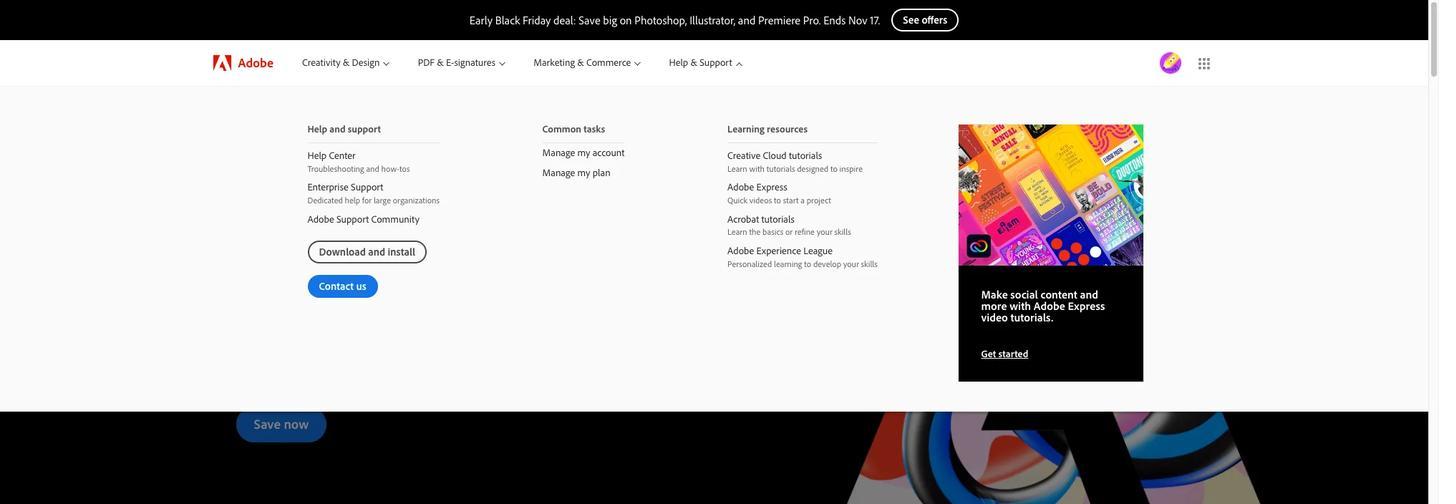 Task type: describe. For each thing, give the bounding box(es) containing it.
and inside make social content and more with adobe express video tutorials.
[[1080, 287, 1099, 302]]

common
[[543, 122, 582, 135]]

manage my account manage my plan
[[543, 146, 625, 179]]

enterprise
[[308, 181, 349, 194]]

with inside make social content and more with adobe express video tutorials.
[[1010, 299, 1031, 313]]

commerce
[[587, 56, 631, 69]]

cloud
[[763, 149, 787, 162]]

pdf & e-signatures button
[[404, 40, 519, 86]]

25%
[[288, 280, 343, 319]]

friday for deal.
[[383, 249, 461, 287]]

common tasks
[[543, 122, 605, 135]]

marketing & commerce
[[534, 56, 631, 69]]

1 horizontal spatial to
[[804, 258, 812, 269]]

friday for deal:
[[523, 13, 551, 27]]

tos
[[400, 163, 410, 174]]

1 vertical spatial support
[[351, 181, 383, 194]]

with inside creative cloud tutorials learn with tutorials designed to inspire adobe express quick videos to start a project acrobat tutorials learn the basics or refine your skills adobe experience league personalized learning to develop your skills
[[749, 163, 765, 174]]

illustrator,
[[690, 13, 736, 27]]

pdf
[[418, 56, 435, 69]]

develop
[[813, 258, 841, 269]]

or
[[786, 227, 793, 237]]

make social content and more with adobe express video tutorials. group
[[0, 86, 1429, 412]]

support
[[348, 122, 381, 135]]

center
[[329, 149, 356, 162]]

1 vertical spatial your
[[843, 258, 859, 269]]

more
[[982, 299, 1007, 313]]

learning
[[728, 122, 765, 135]]

adobe left creativity
[[238, 54, 274, 71]]

1 learn from the top
[[728, 163, 747, 174]]

nov
[[849, 13, 868, 27]]

a
[[801, 195, 805, 206]]

how-
[[381, 163, 400, 174]]

1 my from the top
[[578, 146, 590, 159]]

start
[[783, 195, 799, 206]]

help inside help center troubleshooting and how-tos enterprise support dedicated help for large organizations adobe support community
[[308, 149, 327, 162]]

design
[[352, 56, 380, 69]]

17.
[[870, 13, 880, 27]]

adobe up quick
[[728, 181, 754, 194]]

now
[[284, 415, 309, 433]]

black for save
[[495, 13, 520, 27]]

express inside creative cloud tutorials learn with tutorials designed to inspire adobe express quick videos to start a project acrobat tutorials learn the basics or refine your skills adobe experience league personalized learning to develop your skills
[[757, 181, 788, 194]]

on
[[620, 13, 632, 27]]

photoshop,
[[635, 13, 687, 27]]

early for early black friday deal: save big on photoshop, illustrator, and premiere pro. ends nov 17.
[[470, 13, 493, 27]]

and left support
[[330, 122, 346, 135]]

videos
[[750, 195, 772, 206]]

help for help and support
[[308, 122, 327, 135]]

help
[[345, 195, 360, 206]]

get started link
[[982, 348, 1029, 360]]

off.
[[350, 280, 389, 319]]

help & support button
[[655, 40, 756, 86]]

adobe link
[[199, 40, 288, 86]]

get inside early black friday deal. get 25% off.
[[236, 280, 281, 319]]

pro.
[[803, 13, 821, 27]]

0 vertical spatial your
[[817, 227, 833, 237]]

save now link
[[236, 407, 327, 443]]

2 learn from the top
[[728, 227, 747, 237]]

large
[[374, 195, 391, 206]]

premiere
[[758, 13, 801, 27]]

basics
[[763, 227, 784, 237]]

help & support
[[669, 56, 732, 69]]

marketing
[[534, 56, 575, 69]]

account
[[593, 146, 625, 159]]

creativity
[[302, 56, 341, 69]]

creative
[[728, 149, 761, 162]]

deal.
[[468, 249, 528, 287]]

get started
[[982, 348, 1029, 360]]

early black friday deal: save big on photoshop, illustrator, and premiere pro. ends nov 17.
[[470, 13, 880, 27]]

creative cloud tutorials learn with tutorials designed to inspire adobe express quick videos to start a project acrobat tutorials learn the basics or refine your skills adobe experience league personalized learning to develop your skills
[[728, 149, 878, 269]]

league
[[804, 244, 833, 257]]

quick
[[728, 195, 748, 206]]

manage my account link
[[520, 143, 648, 163]]

and left premiere
[[738, 13, 756, 27]]



Task type: locate. For each thing, give the bounding box(es) containing it.
1 vertical spatial save
[[254, 415, 281, 433]]

adobe inside help center troubleshooting and how-tos enterprise support dedicated help for large organizations adobe support community
[[308, 213, 334, 225]]

2 vertical spatial to
[[804, 258, 812, 269]]

early
[[470, 13, 493, 27], [236, 249, 300, 287]]

1 horizontal spatial skills
[[861, 258, 878, 269]]

0 vertical spatial my
[[578, 146, 590, 159]]

skills up develop
[[835, 227, 851, 237]]

organizations
[[393, 195, 440, 206]]

express up videos
[[757, 181, 788, 194]]

0 vertical spatial manage
[[543, 146, 575, 159]]

get left 25% on the left bottom
[[236, 280, 281, 319]]

0 vertical spatial to
[[831, 163, 838, 174]]

0 vertical spatial get
[[236, 280, 281, 319]]

0 horizontal spatial get
[[236, 280, 281, 319]]

ends
[[824, 13, 846, 27]]

express inside make social content and more with adobe express video tutorials.
[[1068, 299, 1105, 313]]

skills right develop
[[861, 258, 878, 269]]

& left design
[[343, 56, 350, 69]]

0 horizontal spatial black
[[307, 249, 376, 287]]

and
[[738, 13, 756, 27], [330, 122, 346, 135], [366, 163, 379, 174], [1080, 287, 1099, 302]]

for
[[362, 195, 372, 206]]

save now
[[254, 415, 309, 433]]

& for creativity
[[343, 56, 350, 69]]

tutorials.
[[1011, 310, 1054, 325]]

& left e-
[[437, 56, 444, 69]]

creativity & design
[[302, 56, 380, 69]]

support inside popup button
[[700, 56, 732, 69]]

1 vertical spatial manage
[[543, 166, 575, 179]]

adobe express image
[[959, 125, 1143, 266]]

manage down common
[[543, 146, 575, 159]]

0 vertical spatial help
[[669, 56, 688, 69]]

& down illustrator,
[[691, 56, 697, 69]]

deal:
[[554, 13, 576, 27]]

to left start
[[774, 195, 781, 206]]

manage down manage my account link
[[543, 166, 575, 179]]

1 & from the left
[[343, 56, 350, 69]]

video
[[982, 310, 1008, 325]]

& for pdf
[[437, 56, 444, 69]]

2 vertical spatial support
[[337, 213, 369, 225]]

help for help & support
[[669, 56, 688, 69]]

tutorials
[[789, 149, 822, 162], [767, 163, 795, 174], [762, 213, 795, 225]]

black for get
[[307, 249, 376, 287]]

marketing & commerce button
[[519, 40, 655, 86]]

troubleshooting
[[308, 163, 364, 174]]

0 horizontal spatial skills
[[835, 227, 851, 237]]

support down help
[[337, 213, 369, 225]]

personalized
[[728, 258, 772, 269]]

2 manage from the top
[[543, 166, 575, 179]]

0 vertical spatial black
[[495, 13, 520, 27]]

1 vertical spatial my
[[578, 166, 590, 179]]

2 vertical spatial tutorials
[[762, 213, 795, 225]]

help inside popup button
[[669, 56, 688, 69]]

community
[[371, 213, 420, 225]]

tutorials down cloud
[[767, 163, 795, 174]]

manage my plan link
[[520, 163, 648, 183]]

project
[[807, 195, 831, 206]]

and right content
[[1080, 287, 1099, 302]]

& inside popup button
[[343, 56, 350, 69]]

resources
[[767, 122, 808, 135]]

get inside make social content and more with adobe express video tutorials. group
[[982, 348, 996, 360]]

express
[[757, 181, 788, 194], [1068, 299, 1105, 313]]

express right tutorials.
[[1068, 299, 1105, 313]]

& for marketing
[[577, 56, 584, 69]]

1 horizontal spatial get
[[982, 348, 996, 360]]

get left started
[[982, 348, 996, 360]]

adobe
[[238, 54, 274, 71], [728, 181, 754, 194], [308, 213, 334, 225], [728, 244, 754, 257], [1034, 299, 1066, 313]]

learning resources
[[728, 122, 808, 135]]

0 vertical spatial with
[[749, 163, 765, 174]]

1 vertical spatial early
[[236, 249, 300, 287]]

your right refine
[[817, 227, 833, 237]]

adobe up personalized on the bottom right of the page
[[728, 244, 754, 257]]

0 horizontal spatial express
[[757, 181, 788, 194]]

1 manage from the top
[[543, 146, 575, 159]]

0 horizontal spatial your
[[817, 227, 833, 237]]

with right more at the right bottom of the page
[[1010, 299, 1031, 313]]

get
[[236, 280, 281, 319], [982, 348, 996, 360]]

friday inside early black friday deal. get 25% off.
[[383, 249, 461, 287]]

0 vertical spatial friday
[[523, 13, 551, 27]]

manage
[[543, 146, 575, 159], [543, 166, 575, 179]]

1 horizontal spatial your
[[843, 258, 859, 269]]

2 & from the left
[[437, 56, 444, 69]]

with
[[749, 163, 765, 174], [1010, 299, 1031, 313]]

& inside "dropdown button"
[[577, 56, 584, 69]]

save left big on the left
[[579, 13, 601, 27]]

big
[[603, 13, 617, 27]]

0 vertical spatial support
[[700, 56, 732, 69]]

0 horizontal spatial with
[[749, 163, 765, 174]]

2 vertical spatial help
[[308, 149, 327, 162]]

with down creative
[[749, 163, 765, 174]]

support up for
[[351, 181, 383, 194]]

0 horizontal spatial to
[[774, 195, 781, 206]]

e-
[[446, 56, 454, 69]]

0 horizontal spatial early
[[236, 249, 300, 287]]

my
[[578, 146, 590, 159], [578, 166, 590, 179]]

4 & from the left
[[691, 56, 697, 69]]

black up signatures
[[495, 13, 520, 27]]

3 & from the left
[[577, 56, 584, 69]]

0 vertical spatial early
[[470, 13, 493, 27]]

0 vertical spatial learn
[[728, 163, 747, 174]]

support down illustrator,
[[700, 56, 732, 69]]

help
[[669, 56, 688, 69], [308, 122, 327, 135], [308, 149, 327, 162]]

my left plan
[[578, 166, 590, 179]]

black inside early black friday deal. get 25% off.
[[307, 249, 376, 287]]

refine
[[795, 227, 815, 237]]

&
[[343, 56, 350, 69], [437, 56, 444, 69], [577, 56, 584, 69], [691, 56, 697, 69]]

your right develop
[[843, 258, 859, 269]]

your
[[817, 227, 833, 237], [843, 258, 859, 269]]

1 vertical spatial black
[[307, 249, 376, 287]]

0 vertical spatial tutorials
[[789, 149, 822, 162]]

content
[[1041, 287, 1078, 302]]

the
[[749, 227, 761, 237]]

to
[[831, 163, 838, 174], [774, 195, 781, 206], [804, 258, 812, 269]]

make
[[982, 287, 1008, 302]]

1 horizontal spatial early
[[470, 13, 493, 27]]

friday
[[523, 13, 551, 27], [383, 249, 461, 287]]

0 vertical spatial express
[[757, 181, 788, 194]]

friday left deal:
[[523, 13, 551, 27]]

learning
[[774, 258, 802, 269]]

1 vertical spatial to
[[774, 195, 781, 206]]

save left now
[[254, 415, 281, 433]]

adobe right more at the right bottom of the page
[[1034, 299, 1066, 313]]

0 horizontal spatial save
[[254, 415, 281, 433]]

1 vertical spatial help
[[308, 122, 327, 135]]

& right marketing
[[577, 56, 584, 69]]

1 vertical spatial friday
[[383, 249, 461, 287]]

dedicated
[[308, 195, 343, 206]]

early black friday deal. get 25% off.
[[236, 249, 528, 319]]

social
[[1011, 287, 1038, 302]]

0 horizontal spatial friday
[[383, 249, 461, 287]]

pdf & e-signatures
[[418, 56, 496, 69]]

friday down community
[[383, 249, 461, 287]]

1 horizontal spatial friday
[[523, 13, 551, 27]]

started
[[999, 348, 1029, 360]]

adobe support community link
[[285, 210, 463, 229]]

black
[[495, 13, 520, 27], [307, 249, 376, 287]]

designed
[[797, 163, 829, 174]]

2 my from the top
[[578, 166, 590, 179]]

save
[[579, 13, 601, 27], [254, 415, 281, 433]]

and inside help center troubleshooting and how-tos enterprise support dedicated help for large organizations adobe support community
[[366, 163, 379, 174]]

1 vertical spatial learn
[[728, 227, 747, 237]]

adobe down dedicated on the top of page
[[308, 213, 334, 225]]

plan
[[593, 166, 611, 179]]

0 vertical spatial skills
[[835, 227, 851, 237]]

early inside early black friday deal. get 25% off.
[[236, 249, 300, 287]]

1 vertical spatial skills
[[861, 258, 878, 269]]

to down "league" at right
[[804, 258, 812, 269]]

1 horizontal spatial save
[[579, 13, 601, 27]]

1 vertical spatial with
[[1010, 299, 1031, 313]]

signatures
[[454, 56, 496, 69]]

learn
[[728, 163, 747, 174], [728, 227, 747, 237]]

my up manage my plan link
[[578, 146, 590, 159]]

to left inspire in the top right of the page
[[831, 163, 838, 174]]

1 horizontal spatial with
[[1010, 299, 1031, 313]]

skills
[[835, 227, 851, 237], [861, 258, 878, 269]]

1 vertical spatial express
[[1068, 299, 1105, 313]]

help and support
[[308, 122, 381, 135]]

inspire
[[840, 163, 863, 174]]

help center troubleshooting and how-tos enterprise support dedicated help for large organizations adobe support community
[[308, 149, 440, 225]]

acrobat
[[728, 213, 759, 225]]

1 vertical spatial get
[[982, 348, 996, 360]]

1 horizontal spatial express
[[1068, 299, 1105, 313]]

tasks
[[584, 122, 605, 135]]

black down adobe support community link
[[307, 249, 376, 287]]

1 vertical spatial tutorials
[[767, 163, 795, 174]]

learn down creative
[[728, 163, 747, 174]]

and left how-
[[366, 163, 379, 174]]

early for early black friday deal. get 25% off.
[[236, 249, 300, 287]]

creativity & design button
[[288, 40, 404, 86]]

learn down acrobat
[[728, 227, 747, 237]]

tutorials up designed
[[789, 149, 822, 162]]

make social content and more with adobe express video tutorials.
[[982, 287, 1105, 325]]

support
[[700, 56, 732, 69], [351, 181, 383, 194], [337, 213, 369, 225]]

1 horizontal spatial black
[[495, 13, 520, 27]]

2 horizontal spatial to
[[831, 163, 838, 174]]

0 vertical spatial save
[[579, 13, 601, 27]]

adobe inside make social content and more with adobe express video tutorials.
[[1034, 299, 1066, 313]]

& for help
[[691, 56, 697, 69]]

experience
[[757, 244, 801, 257]]

tutorials up basics
[[762, 213, 795, 225]]



Task type: vqa. For each thing, say whether or not it's contained in the screenshot.


